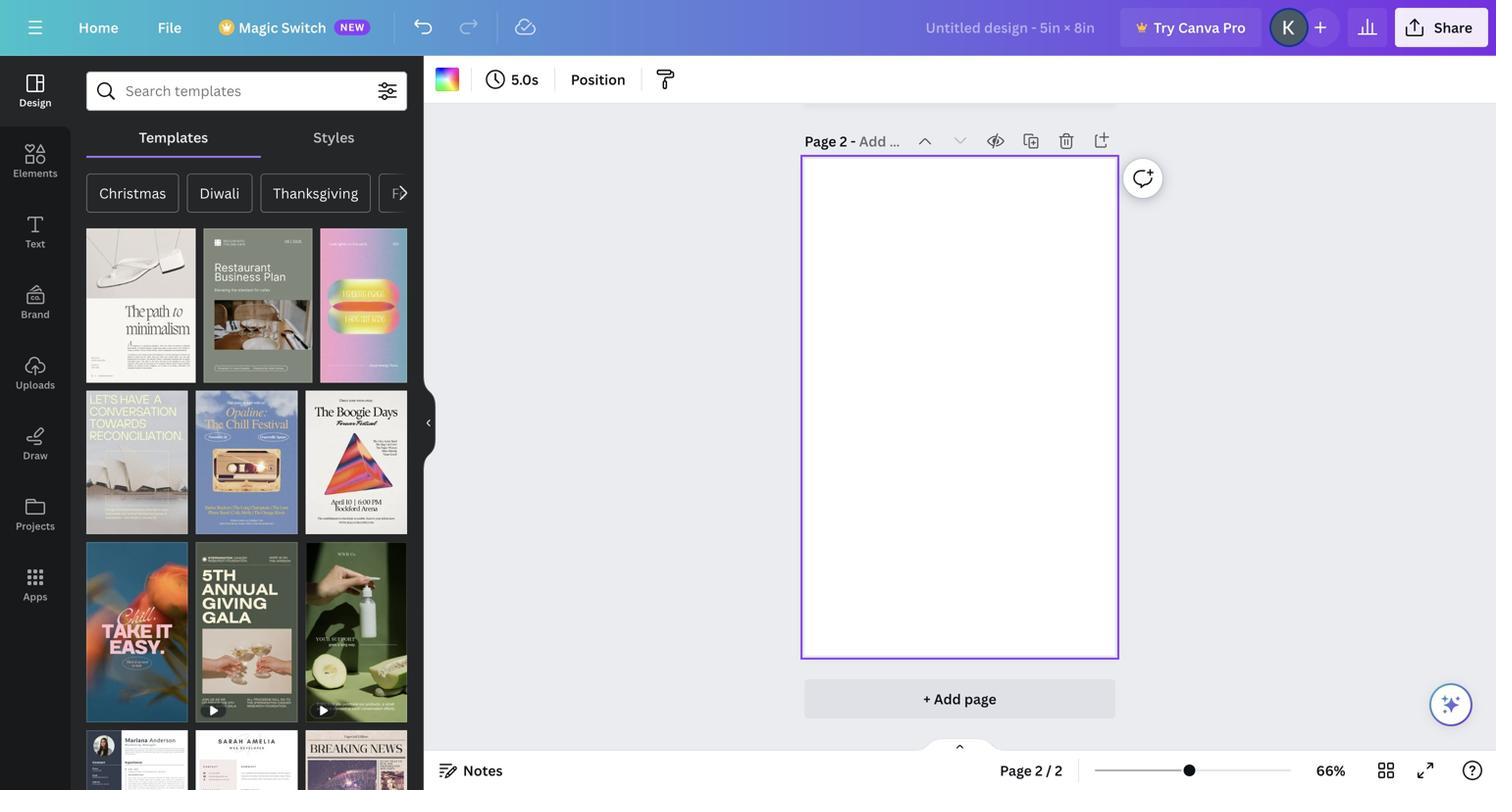 Task type: locate. For each thing, give the bounding box(es) containing it.
2
[[840, 132, 847, 151], [122, 364, 128, 377], [1035, 762, 1043, 780], [1055, 762, 1063, 780]]

0 horizontal spatial of
[[105, 364, 119, 377]]

file button
[[142, 8, 197, 47]]

0 horizontal spatial 1
[[96, 364, 102, 377]]

1 of from the left
[[105, 364, 119, 377]]

page inside 'button'
[[1000, 762, 1032, 780]]

1 left 15
[[213, 364, 219, 377]]

66% button
[[1299, 755, 1363, 787]]

dark green white photocentric neutral clean beauty brands sustainable beauty your story group
[[305, 531, 407, 723]]

file
[[158, 18, 182, 37]]

1 inside restaurant business plan in green white minimal corporate style group
[[213, 364, 219, 377]]

elegant minimalist cv resume image
[[196, 731, 298, 791]]

/
[[1046, 762, 1052, 780]]

show pages image
[[913, 738, 1007, 753]]

page 2 / 2
[[1000, 762, 1063, 780]]

of right uploads button on the left
[[105, 364, 119, 377]]

side panel tab list
[[0, 56, 71, 621]]

2 up 'jan 26 cultural appreciation poster in light yellow light blue photocentric style' group
[[122, 364, 128, 377]]

christmas button
[[86, 174, 179, 213]]

try canva pro
[[1154, 18, 1246, 37]]

1 of 2
[[96, 364, 128, 377]]

5.0s
[[511, 70, 539, 89]]

0 vertical spatial page
[[805, 132, 836, 151]]

of inside restaurant business plan in green white minimal corporate style group
[[222, 364, 236, 377]]

notes button
[[432, 755, 511, 787]]

1 for 1 of 2
[[96, 364, 102, 377]]

brand button
[[0, 268, 71, 338]]

1 of 15
[[213, 364, 251, 377]]

of inside cream black refined luxe elegant article page a4 document group
[[105, 364, 119, 377]]

1 1 from the left
[[96, 364, 102, 377]]

diwali button
[[187, 174, 252, 213]]

sky blue gold white 80s aesthetic music portrait trending portrait poster image
[[196, 391, 298, 535]]

charity gala your story in dark green light yellow classy minimalist style group
[[196, 531, 298, 723]]

magic switch
[[239, 18, 326, 37]]

page
[[805, 132, 836, 151], [1000, 762, 1032, 780]]

text
[[25, 237, 45, 251]]

elements button
[[0, 127, 71, 197]]

ivory red pink 80s aesthetic music portrait trending poster image
[[305, 391, 407, 535]]

of for 2
[[105, 364, 119, 377]]

black white minimalist cv resume image
[[86, 731, 188, 791]]

0 horizontal spatial page
[[805, 132, 836, 151]]

page left -
[[805, 132, 836, 151]]

page for page 2 / 2
[[1000, 762, 1032, 780]]

1 inside cream black refined luxe elegant article page a4 document group
[[96, 364, 102, 377]]

of
[[105, 364, 119, 377], [222, 364, 236, 377]]

hide image
[[423, 376, 436, 470]]

page left /
[[1000, 762, 1032, 780]]

1 horizontal spatial of
[[222, 364, 236, 377]]

jan 26 cultural appreciation poster in light yellow light blue photocentric style group
[[86, 379, 188, 535]]

position button
[[563, 64, 633, 95]]

ivory red pink 80s aesthetic music portrait trending poster group
[[305, 379, 407, 535]]

canva
[[1178, 18, 1220, 37]]

Page title text field
[[859, 131, 904, 151]]

try canva pro button
[[1120, 8, 1262, 47]]

share
[[1434, 18, 1473, 37]]

1 for 1 of 15
[[213, 364, 219, 377]]

5.0s button
[[480, 64, 546, 95]]

page for page 2 -
[[805, 132, 836, 151]]

2 1 from the left
[[213, 364, 219, 377]]

black vintage newspaper birthday party poster group
[[305, 719, 407, 791]]

new
[[340, 21, 365, 34]]

1 right uploads button on the left
[[96, 364, 102, 377]]

66%
[[1316, 762, 1346, 780]]

apps
[[23, 591, 47, 604]]

gold turquoise pink tactile psychedelic peaceful awareness quotes square psychedelic instagram story image
[[320, 229, 407, 383]]

of left 15
[[222, 364, 236, 377]]

switch
[[281, 18, 326, 37]]

styles
[[313, 128, 355, 147]]

magic
[[239, 18, 278, 37]]

1 horizontal spatial 1
[[213, 364, 219, 377]]

1 vertical spatial page
[[1000, 762, 1032, 780]]

food
[[392, 184, 425, 203]]

1
[[96, 364, 102, 377], [213, 364, 219, 377]]

pro
[[1223, 18, 1246, 37]]

1 horizontal spatial page
[[1000, 762, 1032, 780]]

home link
[[63, 8, 134, 47]]

2 right /
[[1055, 762, 1063, 780]]

2 of from the left
[[222, 364, 236, 377]]



Task type: describe. For each thing, give the bounding box(es) containing it.
add
[[934, 690, 961, 709]]

christmas
[[99, 184, 166, 203]]

design
[[19, 96, 52, 109]]

projects button
[[0, 480, 71, 550]]

design button
[[0, 56, 71, 127]]

templates
[[139, 128, 208, 147]]

draw button
[[0, 409, 71, 480]]

share button
[[1395, 8, 1488, 47]]

elegant minimalist cv resume group
[[196, 719, 298, 791]]

uploads
[[16, 379, 55, 392]]

templates button
[[86, 119, 261, 156]]

2 inside cream black refined luxe elegant article page a4 document group
[[122, 364, 128, 377]]

page 2 -
[[805, 132, 859, 151]]

+
[[923, 690, 931, 709]]

try
[[1154, 18, 1175, 37]]

2 left -
[[840, 132, 847, 151]]

projects
[[16, 520, 55, 533]]

text button
[[0, 197, 71, 268]]

notes
[[463, 762, 503, 780]]

page 2 / 2 button
[[992, 755, 1070, 787]]

sky blue gold white 80s aesthetic music portrait trending portrait poster group
[[196, 379, 298, 535]]

main menu bar
[[0, 0, 1496, 56]]

position
[[571, 70, 626, 89]]

15
[[239, 364, 251, 377]]

brand
[[21, 308, 50, 321]]

food button
[[379, 174, 438, 213]]

+ add page button
[[805, 680, 1115, 719]]

uploads button
[[0, 338, 71, 409]]

2 left /
[[1035, 762, 1043, 780]]

cream black refined luxe elegant article page a4 document group
[[86, 217, 196, 383]]

Search templates search field
[[126, 73, 368, 110]]

draw
[[23, 449, 48, 463]]

+ add page
[[923, 690, 997, 709]]

page
[[964, 690, 997, 709]]

denim blue scarlet pink experimental type anxiety-calming motivational phone wallpaper image
[[86, 542, 188, 723]]

denim blue scarlet pink experimental type anxiety-calming motivational phone wallpaper group
[[86, 531, 188, 723]]

apps button
[[0, 550, 71, 621]]

thanksgiving button
[[260, 174, 371, 213]]

black vintage newspaper birthday party poster image
[[305, 731, 407, 791]]

of for 15
[[222, 364, 236, 377]]

jan 26 cultural appreciation poster in light yellow light blue photocentric style image
[[86, 391, 188, 535]]

diwali
[[200, 184, 240, 203]]

home
[[78, 18, 118, 37]]

-
[[851, 132, 856, 151]]

elements
[[13, 167, 58, 180]]

Design title text field
[[910, 8, 1113, 47]]

styles button
[[261, 119, 407, 156]]

thanksgiving
[[273, 184, 358, 203]]

restaurant business plan in green white minimal corporate style group
[[203, 217, 313, 383]]

#ffffff image
[[436, 68, 459, 91]]

gold turquoise pink tactile psychedelic peaceful awareness quotes square psychedelic instagram story group
[[320, 217, 407, 383]]

canva assistant image
[[1439, 694, 1463, 717]]

black white minimalist cv resume group
[[86, 719, 188, 791]]



Task type: vqa. For each thing, say whether or not it's contained in the screenshot.
-
yes



